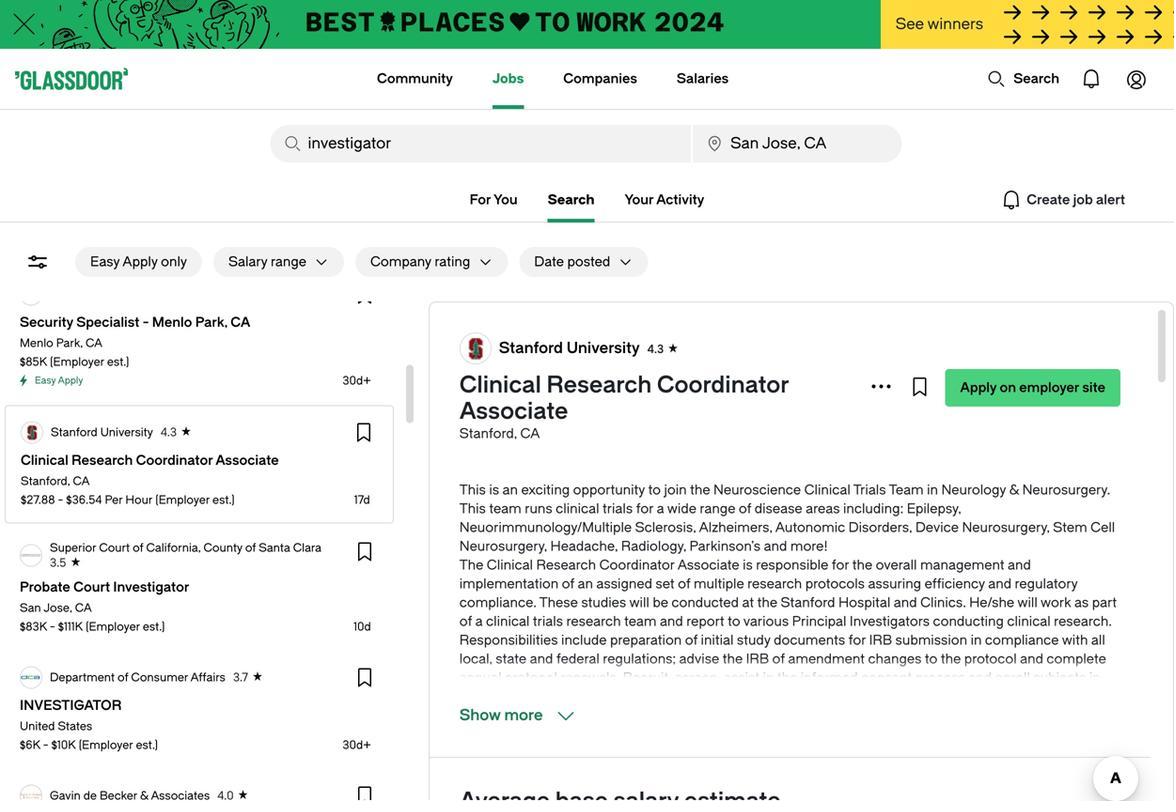 Task type: describe. For each thing, give the bounding box(es) containing it.
these
[[539, 596, 578, 611]]

autonomic
[[775, 520, 845, 536]]

search inside button
[[1014, 71, 1059, 86]]

including:
[[843, 502, 904, 517]]

the up 'assist'
[[723, 652, 743, 667]]

will down regulatory
[[1017, 596, 1038, 611]]

and up by
[[606, 727, 629, 743]]

regulatory
[[1015, 577, 1078, 592]]

range inside this is an exciting opportunity to join the neuroscience clinical trials team in neurology & neurosurgery. this team runs clinical trials for a wide range of disease areas including: epilepsy, neuorimmunology/multiple sclerosis, alzheimers, autonomic disorders, device neurosurgery, stem cell neurosurgery, headache, radiology, parkinson's and more! the clinical research coordinator associate is responsible for the overall management and implementation of an assigned set of multiple research protocols assuring efficiency and regulatory compliance. these studies will be conducted at the stanford hospital and clinics. he/she will work as part of a clinical trials research team and report to various principal investigators conducting clinical research. responsibilities include preparation of initial study documents for irb submission in compliance with all local, state and federal regulations; advise the irb of amendment changes to the protocol and complete annual protocol renewals. recruit, screen, assist in the informed consent process and enroll subjects in accordance with good clinical practice guidelines. collect, record and maintain complete data files using good clinical practice in accordance to hipaa regulations. he/she participates in data retrieval, reporting, and preparation of files and case report forms for the various studies. the successful candidate will interact with subjects by scheduling diagnostic and research evaluation visits, perform study related assessments including collection of blood samples, processing and shipment. maintain drug accountability, adequate study supplies and equipment. the coordinator will oversee subjec
[[700, 502, 736, 517]]

3.7
[[233, 672, 248, 685]]

and down evaluation
[[857, 765, 880, 780]]

est.) inside united states $6k - $10k (employer est.)
[[136, 739, 158, 753]]

management
[[920, 558, 1005, 573]]

(employer inside stanford, ca $27.88 - $36.54 per hour (employer est.)
[[155, 494, 210, 507]]

open filter menu image
[[26, 251, 49, 274]]

10d
[[354, 621, 371, 634]]

and down the consent
[[868, 690, 891, 705]]

of left santa
[[245, 542, 256, 555]]

process
[[915, 671, 965, 686]]

site
[[1082, 380, 1106, 396]]

implementation
[[459, 577, 559, 592]]

est.) inside 'san jose, ca $83k - $111k (employer est.)'
[[143, 621, 165, 634]]

in up by
[[596, 708, 607, 724]]

at
[[742, 596, 754, 611]]

conducting
[[933, 614, 1004, 630]]

informed
[[801, 671, 858, 686]]

on
[[1000, 380, 1016, 396]]

amendment
[[788, 652, 865, 667]]

1 vertical spatial stanford university logo image
[[22, 423, 42, 443]]

collect,
[[773, 690, 821, 705]]

and down blood
[[706, 784, 729, 799]]

shipment.
[[883, 765, 945, 780]]

and down 'management'
[[988, 577, 1012, 592]]

community link
[[377, 49, 453, 109]]

all
[[1091, 633, 1105, 649]]

and down assuring
[[894, 596, 917, 611]]

in right 'assist'
[[763, 671, 774, 686]]

areas
[[806, 502, 840, 517]]

related
[[1033, 746, 1076, 761]]

only
[[161, 254, 187, 270]]

will left be
[[629, 596, 649, 611]]

lottie animation container image inside "search" button
[[987, 70, 1006, 88]]

1 vertical spatial is
[[743, 558, 753, 573]]

date
[[534, 254, 564, 270]]

apply for easy apply only
[[122, 254, 158, 270]]

screen,
[[675, 671, 721, 686]]

1 horizontal spatial complete
[[1047, 652, 1106, 667]]

1 horizontal spatial good
[[566, 690, 599, 705]]

drug
[[1006, 765, 1034, 780]]

1 vertical spatial clinical
[[804, 483, 851, 498]]

menlo
[[20, 337, 53, 350]]

show
[[459, 707, 501, 725]]

supplies
[[651, 784, 703, 799]]

est.) inside stanford, ca $27.88 - $36.54 per hour (employer est.)
[[212, 494, 235, 507]]

0 horizontal spatial an
[[502, 483, 518, 498]]

of up supplies
[[670, 765, 683, 780]]

0 horizontal spatial practice
[[542, 708, 593, 724]]

community
[[377, 71, 453, 86]]

clinical up interact
[[495, 708, 539, 724]]

the up process
[[941, 652, 961, 667]]

- for department
[[43, 739, 49, 753]]

affairs
[[191, 672, 225, 685]]

participates
[[873, 708, 946, 724]]

1 vertical spatial 4.3
[[161, 426, 177, 439]]

1 horizontal spatial with
[[537, 690, 563, 705]]

clinical research coordinator associate stanford, ca
[[459, 372, 789, 442]]

superior court of california, county of santa clara
[[50, 542, 322, 555]]

for down regulations. on the right bottom of page
[[759, 727, 776, 743]]

assuring
[[868, 577, 921, 592]]

none field search keyword
[[270, 125, 691, 163]]

in up using
[[1089, 671, 1101, 686]]

1 horizontal spatial various
[[802, 727, 848, 743]]

1 horizontal spatial team
[[624, 614, 657, 630]]

department
[[50, 672, 115, 685]]

apply for easy apply
[[58, 376, 83, 386]]

renewals.
[[561, 671, 620, 686]]

1 this from the top
[[459, 483, 486, 498]]

1 horizontal spatial protocol
[[964, 652, 1017, 667]]

salaries link
[[677, 49, 729, 109]]

research inside clinical research coordinator associate stanford, ca
[[547, 372, 652, 399]]

submission
[[895, 633, 967, 649]]

date posted
[[534, 254, 610, 270]]

coordinator inside clinical research coordinator associate stanford, ca
[[657, 372, 789, 399]]

0 vertical spatial university
[[567, 340, 640, 357]]

responsible
[[756, 558, 828, 573]]

1 horizontal spatial stanford university logo image
[[460, 334, 490, 364]]

$27.88
[[21, 494, 55, 507]]

and right 'state'
[[530, 652, 553, 667]]

clinical down the 'opportunity'
[[556, 502, 599, 517]]

efficiency
[[925, 577, 985, 592]]

apply on employer site
[[960, 380, 1106, 396]]

in down conducting
[[971, 633, 982, 649]]

0 horizontal spatial files
[[577, 727, 602, 743]]

$111k
[[58, 621, 83, 634]]

principal
[[792, 614, 846, 630]]

1 vertical spatial an
[[578, 577, 593, 592]]

responsibilities
[[459, 633, 558, 649]]

1 horizontal spatial trials
[[603, 502, 633, 517]]

annual
[[459, 671, 502, 686]]

jobs
[[492, 71, 524, 86]]

gavin de becker & associates logo image
[[21, 786, 41, 802]]

and up the responsible
[[764, 539, 787, 555]]

the down regulations. on the right bottom of page
[[779, 727, 799, 743]]

the right join
[[690, 483, 710, 498]]

- inside 'san jose, ca $83k - $111k (employer est.)'
[[50, 621, 55, 634]]

1 horizontal spatial a
[[657, 502, 664, 517]]

1 vertical spatial subjects
[[539, 746, 592, 761]]

the right "at"
[[757, 596, 777, 611]]

of left consumer
[[118, 672, 128, 685]]

2 vertical spatial research
[[779, 746, 834, 761]]

documents
[[774, 633, 845, 649]]

to up report
[[688, 708, 701, 724]]

ca inside clinical research coordinator associate stanford, ca
[[520, 426, 540, 442]]

research inside this is an exciting opportunity to join the neuroscience clinical trials team in neurology & neurosurgery. this team runs clinical trials for a wide range of disease areas including: epilepsy, neuorimmunology/multiple sclerosis, alzheimers, autonomic disorders, device neurosurgery, stem cell neurosurgery, headache, radiology, parkinson's and more! the clinical research coordinator associate is responsible for the overall management and implementation of an assigned set of multiple research protocols assuring efficiency and regulatory compliance. these studies will be conducted at the stanford hospital and clinics. he/she will work as part of a clinical trials research team and report to various principal investigators conducting clinical research. responsibilities include preparation of initial study documents for irb submission in compliance with all local, state and federal regulations; advise the irb of amendment changes to the protocol and complete annual protocol renewals. recruit, screen, assist in the informed consent process and enroll subjects in accordance with good clinical practice guidelines. collect, record and maintain complete data files using good clinical practice in accordance to hipaa regulations. he/she participates in data retrieval, reporting, and preparation of files and case report forms for the various studies. the successful candidate will interact with subjects by scheduling diagnostic and research evaluation visits, perform study related assessments including collection of blood samples, processing and shipment. maintain drug accountability, adequate study supplies and equipment. the coordinator will oversee subjec
[[536, 558, 596, 573]]

neurology
[[941, 483, 1006, 498]]

30d+ for menlo park, ca
[[342, 375, 371, 388]]

per
[[105, 494, 123, 507]]

oversee
[[933, 784, 982, 799]]

superior
[[50, 542, 96, 555]]

posted
[[567, 254, 610, 270]]

retrieval,
[[994, 708, 1047, 724]]

see
[[896, 16, 924, 33]]

0 vertical spatial various
[[743, 614, 789, 630]]

0 horizontal spatial team
[[489, 502, 521, 517]]

in up successful
[[949, 708, 960, 724]]

united
[[20, 721, 55, 734]]

1 horizontal spatial practice
[[649, 690, 699, 705]]

Search keyword field
[[270, 125, 691, 163]]

to left join
[[648, 483, 661, 498]]

1 horizontal spatial he/she
[[969, 596, 1014, 611]]

0 horizontal spatial a
[[475, 614, 483, 630]]

investigators
[[850, 614, 930, 630]]

1 horizontal spatial irb
[[869, 633, 892, 649]]

3.5
[[50, 557, 66, 570]]

of up alzheimers,
[[739, 502, 751, 517]]

county
[[204, 542, 242, 555]]

radiology,
[[621, 539, 686, 555]]

conducted
[[672, 596, 739, 611]]

2 horizontal spatial study
[[996, 746, 1030, 761]]

lottie animation container image inside "search" button
[[987, 70, 1006, 88]]

salaries
[[677, 71, 729, 86]]

cell
[[1091, 520, 1115, 536]]

0 horizontal spatial data
[[963, 708, 991, 724]]

to down submission
[[925, 652, 938, 667]]

research.
[[1054, 614, 1112, 630]]

0 horizontal spatial stanford university
[[51, 426, 153, 439]]

stem
[[1053, 520, 1087, 536]]

0 vertical spatial with
[[1062, 633, 1088, 649]]

of right court
[[133, 542, 143, 555]]

in up epilepsy,
[[927, 483, 938, 498]]

clinical down recruit,
[[602, 690, 645, 705]]

0 horizontal spatial complete
[[952, 690, 1012, 705]]

clinical up responsibilities
[[486, 614, 530, 630]]

initial
[[701, 633, 734, 649]]

stanford, inside clinical research coordinator associate stanford, ca
[[459, 426, 517, 442]]

will down the reporting,
[[1065, 727, 1085, 743]]

for up 'sclerosis,'
[[636, 502, 653, 517]]

sclerosis,
[[635, 520, 696, 536]]

for up amendment at the right bottom of page
[[849, 633, 866, 649]]

30d+ for united states
[[342, 739, 371, 753]]

0 horizontal spatial the
[[459, 558, 484, 573]]

0 vertical spatial subjects
[[1033, 671, 1086, 686]]

1 vertical spatial preparation
[[486, 727, 558, 743]]

studies
[[581, 596, 626, 611]]

0 horizontal spatial stanford
[[51, 426, 98, 439]]

and down be
[[660, 614, 683, 630]]

0 horizontal spatial neurosurgery,
[[459, 539, 547, 555]]

for up protocols
[[832, 558, 849, 573]]

0 horizontal spatial university
[[100, 426, 153, 439]]

1 vertical spatial good
[[459, 708, 492, 724]]

runs
[[525, 502, 552, 517]]

assist
[[724, 671, 760, 686]]

0 horizontal spatial trials
[[533, 614, 563, 630]]

0 vertical spatial data
[[1015, 690, 1043, 705]]

date posted button
[[519, 247, 610, 277]]

$83k
[[20, 621, 47, 634]]

team
[[889, 483, 924, 498]]

will down "shipment."
[[909, 784, 929, 799]]

of up "including"
[[561, 727, 574, 743]]

clinics.
[[920, 596, 966, 611]]

none field 'search location'
[[693, 125, 902, 163]]

alzheimers,
[[699, 520, 772, 536]]

0 horizontal spatial search
[[548, 192, 595, 208]]



Task type: vqa. For each thing, say whether or not it's contained in the screenshot.
Marketing
no



Task type: locate. For each thing, give the bounding box(es) containing it.
report
[[686, 614, 724, 630]]

the up collect,
[[777, 671, 797, 686]]

1 vertical spatial with
[[537, 690, 563, 705]]

neurosurgery,
[[962, 520, 1050, 536], [459, 539, 547, 555]]

rating
[[435, 254, 470, 270]]

- for stanford
[[58, 494, 63, 507]]

is
[[489, 483, 499, 498], [743, 558, 753, 573]]

in
[[927, 483, 938, 498], [971, 633, 982, 649], [763, 671, 774, 686], [1089, 671, 1101, 686], [596, 708, 607, 724], [949, 708, 960, 724]]

0 horizontal spatial he/she
[[824, 708, 869, 724]]

team down be
[[624, 614, 657, 630]]

neurosurgery, up implementation
[[459, 539, 547, 555]]

including
[[545, 765, 602, 780]]

practice down renewals.
[[542, 708, 593, 724]]

department of consumer affairs logo image
[[21, 668, 41, 689]]

search down see winners link
[[1014, 71, 1059, 86]]

2 30d+ from the top
[[342, 739, 371, 753]]

record
[[824, 690, 865, 705]]

lottie animation container image
[[302, 49, 378, 107], [302, 49, 378, 107], [1069, 56, 1114, 102], [1114, 56, 1159, 102], [987, 70, 1006, 88]]

stanford university logo image down easy apply
[[22, 423, 42, 443]]

1 vertical spatial practice
[[542, 708, 593, 724]]

0 vertical spatial 30d+
[[342, 375, 371, 388]]

processing
[[784, 765, 853, 780]]

0 horizontal spatial easy
[[35, 376, 56, 386]]

employer
[[1019, 380, 1079, 396]]

(employer inside menlo park, ca $85k (employer est.)
[[50, 356, 104, 369]]

search
[[1014, 71, 1059, 86], [548, 192, 595, 208]]

with up more
[[537, 690, 563, 705]]

neurosurgery.
[[1022, 483, 1110, 498]]

court
[[99, 542, 130, 555]]

the up protocols
[[852, 558, 873, 573]]

trials down the 'opportunity'
[[603, 502, 633, 517]]

associate inside this is an exciting opportunity to join the neuroscience clinical trials team in neurology & neurosurgery. this team runs clinical trials for a wide range of disease areas including: epilepsy, neuorimmunology/multiple sclerosis, alzheimers, autonomic disorders, device neurosurgery, stem cell neurosurgery, headache, radiology, parkinson's and more! the clinical research coordinator associate is responsible for the overall management and implementation of an assigned set of multiple research protocols assuring efficiency and regulatory compliance. these studies will be conducted at the stanford hospital and clinics. he/she will work as part of a clinical trials research team and report to various principal investigators conducting clinical research. responsibilities include preparation of initial study documents for irb submission in compliance with all local, state and federal regulations; advise the irb of amendment changes to the protocol and complete annual protocol renewals. recruit, screen, assist in the informed consent process and enroll subjects in accordance with good clinical practice guidelines. collect, record and maintain complete data files using good clinical practice in accordance to hipaa regulations. he/she participates in data retrieval, reporting, and preparation of files and case report forms for the various studies. the successful candidate will interact with subjects by scheduling diagnostic and research evaluation visits, perform study related assessments including collection of blood samples, processing and shipment. maintain drug accountability, adequate study supplies and equipment. the coordinator will oversee subjec
[[677, 558, 739, 573]]

0 horizontal spatial none field
[[270, 125, 691, 163]]

candidate
[[1000, 727, 1062, 743]]

with up assessments
[[510, 746, 536, 761]]

ca inside 'san jose, ca $83k - $111k (employer est.)'
[[75, 602, 92, 615]]

1 horizontal spatial accordance
[[610, 708, 685, 724]]

for you
[[470, 192, 518, 208]]

evaluation
[[837, 746, 901, 761]]

1 30d+ from the top
[[342, 375, 371, 388]]

various down "at"
[[743, 614, 789, 630]]

clinical up "compliance" on the right
[[1007, 614, 1051, 630]]

more!
[[790, 539, 828, 555]]

ca inside stanford, ca $27.88 - $36.54 per hour (employer est.)
[[73, 475, 90, 488]]

0 horizontal spatial -
[[43, 739, 49, 753]]

san
[[20, 602, 41, 615]]

your activity
[[625, 192, 704, 208]]

with down research.
[[1062, 633, 1088, 649]]

he/she up conducting
[[969, 596, 1014, 611]]

coordinator
[[834, 784, 906, 799]]

trials
[[603, 502, 633, 517], [533, 614, 563, 630]]

files up by
[[577, 727, 602, 743]]

easy for easy apply only
[[90, 254, 120, 270]]

preparation up regulations;
[[610, 633, 682, 649]]

companies link
[[563, 49, 637, 109]]

2 none field from the left
[[693, 125, 902, 163]]

of right set
[[678, 577, 690, 592]]

study
[[737, 633, 771, 649], [996, 746, 1030, 761], [614, 784, 648, 799]]

subjects up using
[[1033, 671, 1086, 686]]

and down show
[[459, 727, 483, 743]]

and down "compliance" on the right
[[1020, 652, 1043, 667]]

you
[[494, 192, 518, 208]]

&
[[1009, 483, 1019, 498]]

4.3 up clinical research coordinator associate stanford, ca
[[647, 343, 664, 356]]

1 horizontal spatial stanford,
[[459, 426, 517, 442]]

2 horizontal spatial apply
[[960, 380, 997, 396]]

of up these
[[562, 577, 574, 592]]

university up stanford, ca $27.88 - $36.54 per hour (employer est.)
[[100, 426, 153, 439]]

companies
[[563, 71, 637, 86]]

ca up $36.54
[[73, 475, 90, 488]]

consumer
[[131, 672, 188, 685]]

0 vertical spatial range
[[271, 254, 306, 270]]

0 vertical spatial accordance
[[459, 690, 534, 705]]

park,
[[56, 337, 83, 350]]

research up include
[[566, 614, 621, 630]]

0 vertical spatial clinical
[[459, 372, 541, 399]]

part
[[1092, 596, 1117, 611]]

0 vertical spatial is
[[489, 483, 499, 498]]

study up the drug
[[996, 746, 1030, 761]]

lottie animation container image
[[1069, 56, 1114, 102], [1114, 56, 1159, 102], [987, 70, 1006, 88]]

1 vertical spatial this
[[459, 502, 486, 517]]

-
[[58, 494, 63, 507], [50, 621, 55, 634], [43, 739, 49, 753]]

range up alzheimers,
[[700, 502, 736, 517]]

protocol down 'state'
[[505, 671, 557, 686]]

0 vertical spatial research
[[748, 577, 802, 592]]

est.) inside menlo park, ca $85k (employer est.)
[[107, 356, 129, 369]]

of up advise
[[685, 633, 698, 649]]

department of consumer affairs
[[50, 672, 225, 685]]

1 vertical spatial stanford university
[[51, 426, 153, 439]]

of down compliance. at the left bottom
[[459, 614, 472, 630]]

1 horizontal spatial none field
[[693, 125, 902, 163]]

forms
[[714, 727, 755, 743]]

san jose, ca $83k - $111k (employer est.)
[[20, 602, 165, 634]]

0 vertical spatial study
[[737, 633, 771, 649]]

ca right park,
[[86, 337, 102, 350]]

0 vertical spatial protocol
[[964, 652, 1017, 667]]

1 horizontal spatial university
[[567, 340, 640, 357]]

guidelines.
[[703, 690, 770, 705]]

regulations;
[[603, 652, 676, 667]]

research down the responsible
[[748, 577, 802, 592]]

1 horizontal spatial apply
[[122, 254, 158, 270]]

0 vertical spatial search
[[1014, 71, 1059, 86]]

search button
[[978, 60, 1069, 98]]

regulations.
[[748, 708, 821, 724]]

superior court of california, county of santa clara logo image
[[21, 546, 41, 566]]

disorders,
[[849, 520, 912, 536]]

accountability,
[[459, 784, 549, 799]]

1 vertical spatial a
[[475, 614, 483, 630]]

set
[[656, 577, 675, 592]]

1 horizontal spatial the
[[806, 784, 830, 799]]

(employer down park,
[[50, 356, 104, 369]]

0 vertical spatial stanford
[[499, 340, 563, 357]]

easy apply only button
[[75, 247, 202, 277]]

data up retrieval,
[[1015, 690, 1043, 705]]

- right $27.88
[[58, 494, 63, 507]]

1 horizontal spatial associate
[[677, 558, 739, 573]]

stanford university logo image
[[460, 334, 490, 364], [22, 423, 42, 443]]

2 vertical spatial study
[[614, 784, 648, 799]]

0 vertical spatial 4.3
[[647, 343, 664, 356]]

interact
[[459, 746, 507, 761]]

17d
[[354, 494, 370, 507]]

clara
[[293, 542, 322, 555]]

stanford university up stanford, ca $27.88 - $36.54 per hour (employer est.)
[[51, 426, 153, 439]]

hospital
[[839, 596, 891, 611]]

to up initial at bottom
[[728, 614, 740, 630]]

for
[[470, 192, 491, 208]]

- inside stanford, ca $27.88 - $36.54 per hour (employer est.)
[[58, 494, 63, 507]]

est.)
[[107, 356, 129, 369], [212, 494, 235, 507], [143, 621, 165, 634], [136, 739, 158, 753]]

to
[[648, 483, 661, 498], [728, 614, 740, 630], [925, 652, 938, 667], [688, 708, 701, 724]]

of down documents
[[772, 652, 785, 667]]

recruit,
[[623, 671, 672, 686]]

the
[[690, 483, 710, 498], [852, 558, 873, 573], [757, 596, 777, 611], [723, 652, 743, 667], [941, 652, 961, 667], [777, 671, 797, 686], [779, 727, 799, 743]]

california,
[[146, 542, 201, 555]]

files up the reporting,
[[1046, 690, 1071, 705]]

easy right "open filter menu" image
[[90, 254, 120, 270]]

0 horizontal spatial study
[[614, 784, 648, 799]]

0 horizontal spatial protocol
[[505, 671, 557, 686]]

1 vertical spatial various
[[802, 727, 848, 743]]

1 horizontal spatial range
[[700, 502, 736, 517]]

0 vertical spatial stanford university logo image
[[460, 334, 490, 364]]

1 vertical spatial data
[[963, 708, 991, 724]]

collection
[[605, 765, 667, 780]]

$6k
[[20, 739, 40, 753]]

0 vertical spatial practice
[[649, 690, 699, 705]]

2 this from the top
[[459, 502, 486, 517]]

clinical
[[556, 502, 599, 517], [486, 614, 530, 630], [1007, 614, 1051, 630], [602, 690, 645, 705], [495, 708, 539, 724]]

1 horizontal spatial search
[[1014, 71, 1059, 86]]

ca up the exciting
[[520, 426, 540, 442]]

various up processing
[[802, 727, 848, 743]]

2 vertical spatial clinical
[[487, 558, 533, 573]]

2 horizontal spatial -
[[58, 494, 63, 507]]

stanford inside this is an exciting opportunity to join the neuroscience clinical trials team in neurology & neurosurgery. this team runs clinical trials for a wide range of disease areas including: epilepsy, neuorimmunology/multiple sclerosis, alzheimers, autonomic disorders, device neurosurgery, stem cell neurosurgery, headache, radiology, parkinson's and more! the clinical research coordinator associate is responsible for the overall management and implementation of an assigned set of multiple research protocols assuring efficiency and regulatory compliance. these studies will be conducted at the stanford hospital and clinics. he/she will work as part of a clinical trials research team and report to various principal investigators conducting clinical research. responsibilities include preparation of initial study documents for irb submission in compliance with all local, state and federal regulations; advise the irb of amendment changes to the protocol and complete annual protocol renewals. recruit, screen, assist in the informed consent process and enroll subjects in accordance with good clinical practice guidelines. collect, record and maintain complete data files using good clinical practice in accordance to hipaa regulations. he/she participates in data retrieval, reporting, and preparation of files and case report forms for the various studies. the successful candidate will interact with subjects by scheduling diagnostic and research evaluation visits, perform study related assessments including collection of blood samples, processing and shipment. maintain drug accountability, adequate study supplies and equipment. the coordinator will oversee subjec
[[781, 596, 835, 611]]

1 none field from the left
[[270, 125, 691, 163]]

show more
[[459, 707, 543, 725]]

range inside popup button
[[271, 254, 306, 270]]

preparation
[[610, 633, 682, 649], [486, 727, 558, 743]]

1 vertical spatial research
[[536, 558, 596, 573]]

ca inside menlo park, ca $85k (employer est.)
[[86, 337, 102, 350]]

the down the participates
[[902, 727, 926, 743]]

neurosurgery, down &
[[962, 520, 1050, 536]]

neuroscience
[[714, 483, 801, 498]]

1 horizontal spatial stanford university
[[499, 340, 640, 357]]

0 horizontal spatial with
[[510, 746, 536, 761]]

2 horizontal spatial stanford
[[781, 596, 835, 611]]

coordinator inside this is an exciting opportunity to join the neuroscience clinical trials team in neurology & neurosurgery. this team runs clinical trials for a wide range of disease areas including: epilepsy, neuorimmunology/multiple sclerosis, alzheimers, autonomic disorders, device neurosurgery, stem cell neurosurgery, headache, radiology, parkinson's and more! the clinical research coordinator associate is responsible for the overall management and implementation of an assigned set of multiple research protocols assuring efficiency and regulatory compliance. these studies will be conducted at the stanford hospital and clinics. he/she will work as part of a clinical trials research team and report to various principal investigators conducting clinical research. responsibilities include preparation of initial study documents for irb submission in compliance with all local, state and federal regulations; advise the irb of amendment changes to the protocol and complete annual protocol renewals. recruit, screen, assist in the informed consent process and enroll subjects in accordance with good clinical practice guidelines. collect, record and maintain complete data files using good clinical practice in accordance to hipaa regulations. he/she participates in data retrieval, reporting, and preparation of files and case report forms for the various studies. the successful candidate will interact with subjects by scheduling diagnostic and research evaluation visits, perform study related assessments including collection of blood samples, processing and shipment. maintain drug accountability, adequate study supplies and equipment. the coordinator will oversee subjec
[[599, 558, 675, 573]]

1 horizontal spatial neurosurgery,
[[962, 520, 1050, 536]]

and up regulatory
[[1008, 558, 1031, 573]]

- left the $111k on the bottom left of page
[[50, 621, 55, 634]]

and left enroll
[[969, 671, 992, 686]]

an left the exciting
[[502, 483, 518, 498]]

0 vertical spatial irb
[[869, 633, 892, 649]]

data
[[1015, 690, 1043, 705], [963, 708, 991, 724]]

est.) up county
[[212, 494, 235, 507]]

reporting,
[[1050, 708, 1110, 724]]

data up successful
[[963, 708, 991, 724]]

complete
[[1047, 652, 1106, 667], [952, 690, 1012, 705]]

2 horizontal spatial the
[[902, 727, 926, 743]]

0 horizontal spatial subjects
[[539, 746, 592, 761]]

practice down the screen,
[[649, 690, 699, 705]]

1 horizontal spatial subjects
[[1033, 671, 1086, 686]]

protocol up enroll
[[964, 652, 1017, 667]]

0 horizontal spatial range
[[271, 254, 306, 270]]

irb down investigators
[[869, 633, 892, 649]]

stanford university logo image down rating
[[460, 334, 490, 364]]

1 vertical spatial university
[[100, 426, 153, 439]]

associate up the exciting
[[459, 399, 568, 425]]

case
[[632, 727, 665, 743]]

stanford, inside stanford, ca $27.88 - $36.54 per hour (employer est.)
[[21, 475, 70, 488]]

apply left only
[[122, 254, 158, 270]]

consent
[[861, 671, 912, 686]]

- inside united states $6k - $10k (employer est.)
[[43, 739, 49, 753]]

1 vertical spatial irb
[[746, 652, 769, 667]]

the down processing
[[806, 784, 830, 799]]

- right $6k
[[43, 739, 49, 753]]

1 vertical spatial stanford,
[[21, 475, 70, 488]]

1 horizontal spatial stanford
[[499, 340, 563, 357]]

0 horizontal spatial preparation
[[486, 727, 558, 743]]

1 vertical spatial accordance
[[610, 708, 685, 724]]

preparation down more
[[486, 727, 558, 743]]

0 vertical spatial associate
[[459, 399, 568, 425]]

range
[[271, 254, 306, 270], [700, 502, 736, 517]]

an up studies
[[578, 577, 593, 592]]

0 horizontal spatial apply
[[58, 376, 83, 386]]

research
[[748, 577, 802, 592], [566, 614, 621, 630], [779, 746, 834, 761]]

research up processing
[[779, 746, 834, 761]]

stanford down date
[[499, 340, 563, 357]]

1 vertical spatial files
[[577, 727, 602, 743]]

1 horizontal spatial preparation
[[610, 633, 682, 649]]

2 vertical spatial the
[[806, 784, 830, 799]]

assessments
[[459, 765, 542, 780]]

easy inside button
[[90, 254, 120, 270]]

enroll
[[995, 671, 1030, 686]]

wide
[[667, 502, 697, 517]]

good down annual
[[459, 708, 492, 724]]

1 vertical spatial he/she
[[824, 708, 869, 724]]

None field
[[270, 125, 691, 163], [693, 125, 902, 163]]

(employer inside 'san jose, ca $83k - $111k (employer est.)'
[[86, 621, 140, 634]]

advise
[[679, 652, 719, 667]]

apply on employer site button
[[945, 369, 1121, 407]]

0 vertical spatial trials
[[603, 502, 633, 517]]

0 vertical spatial research
[[547, 372, 652, 399]]

0 vertical spatial stanford university
[[499, 340, 640, 357]]

easy apply only
[[90, 254, 187, 270]]

1 horizontal spatial an
[[578, 577, 593, 592]]

1 vertical spatial study
[[996, 746, 1030, 761]]

1 vertical spatial research
[[566, 614, 621, 630]]

1 vertical spatial complete
[[952, 690, 1012, 705]]

clinical inside clinical research coordinator associate stanford, ca
[[459, 372, 541, 399]]

(employer inside united states $6k - $10k (employer est.)
[[79, 739, 133, 753]]

a down compliance. at the left bottom
[[475, 614, 483, 630]]

associate inside clinical research coordinator associate stanford, ca
[[459, 399, 568, 425]]

1 vertical spatial associate
[[677, 558, 739, 573]]

0 vertical spatial preparation
[[610, 633, 682, 649]]

(employer right the $111k on the bottom left of page
[[86, 621, 140, 634]]

accordance up show more
[[459, 690, 534, 705]]

0 vertical spatial a
[[657, 502, 664, 517]]

study right initial at bottom
[[737, 633, 771, 649]]

and up samples,
[[752, 746, 776, 761]]

1 vertical spatial neurosurgery,
[[459, 539, 547, 555]]

subjects up "including"
[[539, 746, 592, 761]]

1 vertical spatial stanford
[[51, 426, 98, 439]]

apply left 'on'
[[960, 380, 997, 396]]

stanford up principal
[[781, 596, 835, 611]]

study down 'collection'
[[614, 784, 648, 799]]

(employer down states
[[79, 739, 133, 753]]

0 vertical spatial files
[[1046, 690, 1071, 705]]

associate
[[459, 399, 568, 425], [677, 558, 739, 573]]

0 horizontal spatial is
[[489, 483, 499, 498]]

university up clinical research coordinator associate stanford, ca
[[567, 340, 640, 357]]

easy for easy apply
[[35, 376, 56, 386]]

this left the exciting
[[459, 483, 486, 498]]

1 vertical spatial -
[[50, 621, 55, 634]]

exciting
[[521, 483, 570, 498]]

he/she
[[969, 596, 1014, 611], [824, 708, 869, 724]]

blood
[[686, 765, 722, 780]]

complete down enroll
[[952, 690, 1012, 705]]

join
[[664, 483, 687, 498]]

1 vertical spatial trials
[[533, 614, 563, 630]]

visits,
[[904, 746, 939, 761]]

he/she down record
[[824, 708, 869, 724]]

see winners link
[[881, 0, 1174, 51]]

using
[[1075, 690, 1109, 705]]

Search location field
[[693, 125, 902, 163]]

various
[[743, 614, 789, 630], [802, 727, 848, 743]]

associate up multiple at the right
[[677, 558, 739, 573]]

a up 'sclerosis,'
[[657, 502, 664, 517]]

0 horizontal spatial irb
[[746, 652, 769, 667]]

(employer right hour
[[155, 494, 210, 507]]

salary range button
[[213, 247, 306, 277]]

is down parkinson's on the right bottom of the page
[[743, 558, 753, 573]]

1 vertical spatial 30d+
[[342, 739, 371, 753]]

this is an exciting opportunity to join the neuroscience clinical trials team in neurology & neurosurgery. this team runs clinical trials for a wide range of disease areas including: epilepsy, neuorimmunology/multiple sclerosis, alzheimers, autonomic disorders, device neurosurgery, stem cell neurosurgery, headache, radiology, parkinson's and more! the clinical research coordinator associate is responsible for the overall management and implementation of an assigned set of multiple research protocols assuring efficiency and regulatory compliance. these studies will be conducted at the stanford hospital and clinics. he/she will work as part of a clinical trials research team and report to various principal investigators conducting clinical research. responsibilities include preparation of initial study documents for irb submission in compliance with all local, state and federal regulations; advise the irb of amendment changes to the protocol and complete annual protocol renewals. recruit, screen, assist in the informed consent process and enroll subjects in accordance with good clinical practice guidelines. collect, record and maintain complete data files using good clinical practice in accordance to hipaa regulations. he/she participates in data retrieval, reporting, and preparation of files and case report forms for the various studies. the successful candidate will interact with subjects by scheduling diagnostic and research evaluation visits, perform study related assessments including collection of blood samples, processing and shipment. maintain drug accountability, adequate study supplies and equipment. the coordinator will oversee subjec
[[459, 483, 1117, 802]]

company rating button
[[355, 247, 470, 277]]

0 horizontal spatial 4.3
[[161, 426, 177, 439]]

united states $6k - $10k (employer est.)
[[20, 721, 158, 753]]



